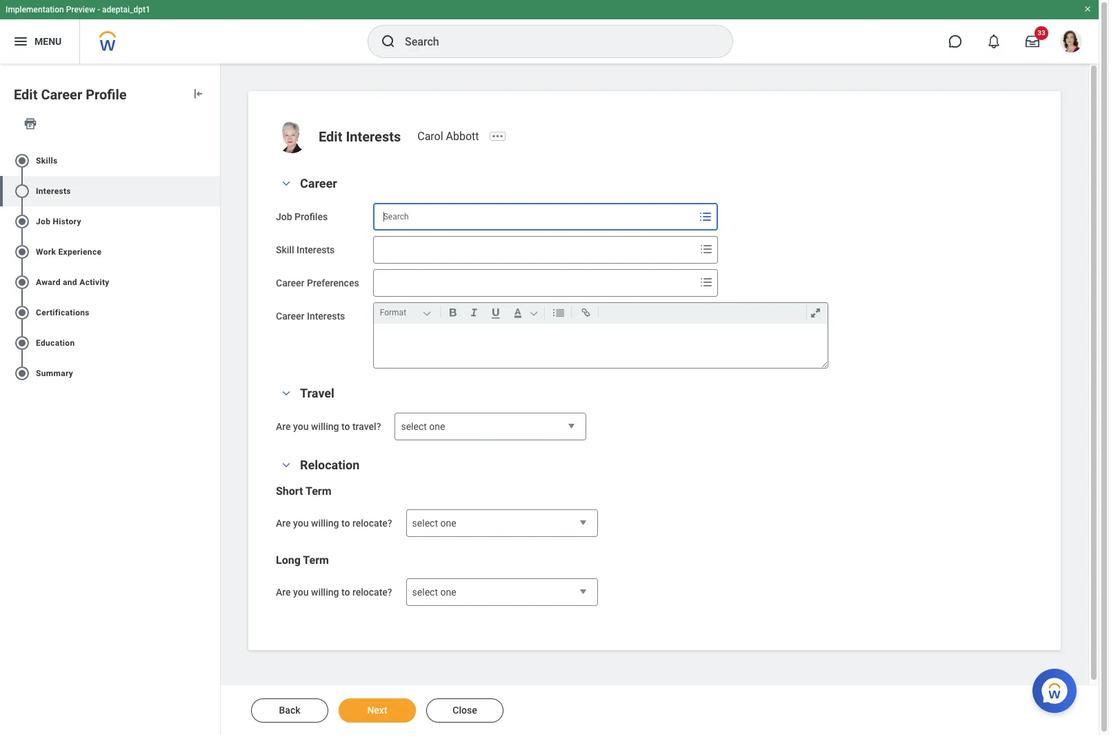 Task type: vqa. For each thing, say whether or not it's contained in the screenshot.
second relocate? from the bottom of the Relocation group
yes



Task type: locate. For each thing, give the bounding box(es) containing it.
select one button for long term
[[406, 578, 598, 607]]

2 are you willing to relocate? from the top
[[276, 587, 392, 598]]

close button
[[427, 699, 504, 723]]

skills link
[[0, 146, 220, 176]]

you down long term button
[[293, 587, 309, 598]]

willing
[[311, 421, 339, 432], [311, 518, 339, 529], [311, 587, 339, 598]]

1 vertical spatial willing
[[311, 518, 339, 529]]

edit for edit career profile
[[14, 86, 38, 103]]

radio custom image inside job history link
[[14, 213, 30, 230]]

error image
[[206, 152, 220, 169], [206, 244, 220, 260], [206, 365, 220, 382]]

willing down long term button
[[311, 587, 339, 598]]

1 are from the top
[[276, 421, 291, 432]]

radio custom image left "summary"
[[14, 365, 30, 382]]

action bar region
[[226, 685, 1100, 735]]

select inside long term group
[[413, 587, 438, 598]]

error image inside education link
[[206, 335, 220, 351]]

select inside travel "group"
[[401, 421, 427, 432]]

award and activity
[[36, 277, 110, 287]]

2 vertical spatial select one
[[413, 587, 457, 598]]

edit interests
[[319, 128, 401, 145]]

select one for long term
[[413, 587, 457, 598]]

error image for skills
[[206, 152, 220, 169]]

relocation
[[300, 458, 360, 472]]

chevron down image inside the 'relocation' group
[[278, 460, 295, 470]]

back
[[279, 705, 301, 716]]

edit career profile
[[14, 86, 127, 103]]

error image for award and activity
[[206, 274, 220, 290]]

are inside travel "group"
[[276, 421, 291, 432]]

3 to from the top
[[342, 587, 350, 598]]

2 vertical spatial one
[[441, 587, 457, 598]]

job left history at the top left of page
[[36, 217, 51, 226]]

2 vertical spatial are
[[276, 587, 291, 598]]

relocate? inside short term group
[[353, 518, 392, 529]]

radio custom image inside "interests" link
[[14, 183, 30, 199]]

interests down preferences
[[307, 311, 345, 322]]

2 vertical spatial select
[[413, 587, 438, 598]]

3 radio custom image from the top
[[14, 244, 30, 260]]

1 vertical spatial are
[[276, 518, 291, 529]]

select for long term
[[413, 587, 438, 598]]

are down chevron down image
[[276, 421, 291, 432]]

select one button inside travel "group"
[[395, 413, 587, 441]]

1 vertical spatial one
[[441, 518, 457, 529]]

interests for skill
[[297, 244, 335, 255]]

33 button
[[1018, 26, 1049, 57]]

you down chevron down image
[[293, 421, 309, 432]]

you
[[293, 421, 309, 432], [293, 518, 309, 529], [293, 587, 309, 598]]

short term group
[[276, 485, 1034, 538]]

job left profiles
[[276, 211, 292, 222]]

term down relocation
[[306, 485, 332, 498]]

willing down short term
[[311, 518, 339, 529]]

2 you from the top
[[293, 518, 309, 529]]

1 vertical spatial edit
[[319, 128, 343, 145]]

are you willing to relocate?
[[276, 518, 392, 529], [276, 587, 392, 598]]

travel button
[[300, 386, 335, 400]]

1 vertical spatial are you willing to relocate?
[[276, 587, 392, 598]]

career
[[41, 86, 82, 103], [300, 176, 337, 191], [276, 277, 305, 289], [276, 311, 305, 322]]

long term button
[[276, 554, 329, 567]]

and
[[63, 277, 77, 287]]

career interests
[[276, 311, 345, 322]]

education link
[[0, 328, 220, 358]]

3 you from the top
[[293, 587, 309, 598]]

1 vertical spatial select one button
[[406, 509, 598, 538]]

italic image
[[465, 304, 484, 321]]

2 chevron down image from the top
[[278, 460, 295, 470]]

preferences
[[307, 277, 359, 289]]

2 to from the top
[[342, 518, 350, 529]]

2 vertical spatial radio custom image
[[14, 335, 30, 351]]

carol abbott element
[[418, 130, 488, 143]]

interests
[[346, 128, 401, 145], [36, 186, 71, 196], [297, 244, 335, 255], [307, 311, 345, 322]]

2 are from the top
[[276, 518, 291, 529]]

select
[[401, 421, 427, 432], [413, 518, 438, 529], [413, 587, 438, 598]]

error image inside "interests" link
[[206, 183, 220, 199]]

0 vertical spatial one
[[430, 421, 446, 432]]

are down long at left bottom
[[276, 587, 291, 598]]

2 error image from the top
[[206, 213, 220, 230]]

0 vertical spatial select one button
[[395, 413, 587, 441]]

radio custom image for work experience
[[14, 244, 30, 260]]

error image inside job history link
[[206, 213, 220, 230]]

skill
[[276, 244, 294, 255]]

career down skill
[[276, 277, 305, 289]]

to for long term
[[342, 587, 350, 598]]

chevron down image
[[278, 179, 295, 188], [278, 460, 295, 470]]

5 error image from the top
[[206, 335, 220, 351]]

career button
[[300, 176, 337, 191]]

2 vertical spatial you
[[293, 587, 309, 598]]

1 vertical spatial to
[[342, 518, 350, 529]]

2 radio custom image from the top
[[14, 304, 30, 321]]

select one button inside short term group
[[406, 509, 598, 538]]

relocate? inside long term group
[[353, 587, 392, 598]]

5 radio custom image from the top
[[14, 365, 30, 382]]

interests right skill
[[297, 244, 335, 255]]

radio custom image inside "skills" link
[[14, 152, 30, 169]]

4 error image from the top
[[206, 304, 220, 321]]

notifications large image
[[988, 35, 1002, 48]]

one
[[430, 421, 446, 432], [441, 518, 457, 529], [441, 587, 457, 598]]

2 vertical spatial to
[[342, 587, 350, 598]]

menu
[[35, 36, 62, 47]]

menu button
[[0, 19, 80, 64]]

job inside job history link
[[36, 217, 51, 226]]

3 willing from the top
[[311, 587, 339, 598]]

format
[[380, 308, 407, 318]]

radio custom image left education
[[14, 335, 30, 351]]

prompts image
[[698, 208, 714, 225], [698, 241, 715, 257]]

radio custom image
[[14, 152, 30, 169], [14, 304, 30, 321], [14, 335, 30, 351]]

1 error image from the top
[[206, 152, 220, 169]]

job
[[276, 211, 292, 222], [36, 217, 51, 226]]

0 vertical spatial prompts image
[[698, 208, 714, 225]]

error image for work experience
[[206, 244, 220, 260]]

are you willing to relocate? inside long term group
[[276, 587, 392, 598]]

1 relocate? from the top
[[353, 518, 392, 529]]

term for long term
[[303, 554, 329, 567]]

radio custom image for education
[[14, 335, 30, 351]]

travel
[[300, 386, 335, 400]]

radio custom image inside award and activity "link"
[[14, 274, 30, 290]]

select one
[[401, 421, 446, 432], [413, 518, 457, 529], [413, 587, 457, 598]]

3 are from the top
[[276, 587, 291, 598]]

select inside short term group
[[413, 518, 438, 529]]

willing inside short term group
[[311, 518, 339, 529]]

Search Workday  search field
[[405, 26, 705, 57]]

term right long at left bottom
[[303, 554, 329, 567]]

one inside long term group
[[441, 587, 457, 598]]

0 vertical spatial chevron down image
[[278, 179, 295, 188]]

you inside short term group
[[293, 518, 309, 529]]

edit for edit interests
[[319, 128, 343, 145]]

travel group
[[276, 385, 1034, 441]]

certifications link
[[0, 297, 220, 328]]

are
[[276, 421, 291, 432], [276, 518, 291, 529], [276, 587, 291, 598]]

error image inside certifications link
[[206, 304, 220, 321]]

you inside long term group
[[293, 587, 309, 598]]

skills
[[36, 156, 58, 166]]

1 willing from the top
[[311, 421, 339, 432]]

edit right employee's photo (carol abbott)
[[319, 128, 343, 145]]

chevron down image left career button
[[278, 179, 295, 188]]

1 horizontal spatial job
[[276, 211, 292, 222]]

are inside long term group
[[276, 587, 291, 598]]

are you willing to relocate? inside short term group
[[276, 518, 392, 529]]

1 vertical spatial radio custom image
[[14, 304, 30, 321]]

interests up job history
[[36, 186, 71, 196]]

0 horizontal spatial job
[[36, 217, 51, 226]]

0 vertical spatial you
[[293, 421, 309, 432]]

select one inside short term group
[[413, 518, 457, 529]]

0 vertical spatial error image
[[206, 152, 220, 169]]

0 vertical spatial willing
[[311, 421, 339, 432]]

2 willing from the top
[[311, 518, 339, 529]]

menu banner
[[0, 0, 1100, 64]]

0 vertical spatial are you willing to relocate?
[[276, 518, 392, 529]]

interests for career
[[307, 311, 345, 322]]

radio custom image left skills
[[14, 152, 30, 169]]

profiles
[[295, 211, 328, 222]]

radio custom image left certifications
[[14, 304, 30, 321]]

short
[[276, 485, 303, 498]]

1 to from the top
[[342, 421, 350, 432]]

0 vertical spatial select
[[401, 421, 427, 432]]

list containing skills
[[0, 140, 220, 394]]

one for long term
[[441, 587, 457, 598]]

1 you from the top
[[293, 421, 309, 432]]

0 horizontal spatial edit
[[14, 86, 38, 103]]

1 vertical spatial select
[[413, 518, 438, 529]]

Career Interests text field
[[374, 324, 828, 368]]

term
[[306, 485, 332, 498], [303, 554, 329, 567]]

1 vertical spatial prompts image
[[698, 241, 715, 257]]

one inside short term group
[[441, 518, 457, 529]]

are down short
[[276, 518, 291, 529]]

relocate? for long term
[[353, 587, 392, 598]]

award
[[36, 277, 61, 287]]

radio custom image
[[14, 183, 30, 199], [14, 213, 30, 230], [14, 244, 30, 260], [14, 274, 30, 290], [14, 365, 30, 382]]

3 error image from the top
[[206, 274, 220, 290]]

edit up print image
[[14, 86, 38, 103]]

list
[[0, 140, 220, 394]]

0 vertical spatial select one
[[401, 421, 446, 432]]

1 vertical spatial you
[[293, 518, 309, 529]]

error image inside award and activity "link"
[[206, 274, 220, 290]]

award and activity link
[[0, 267, 220, 297]]

2 vertical spatial error image
[[206, 365, 220, 382]]

implementation
[[6, 5, 64, 14]]

3 error image from the top
[[206, 365, 220, 382]]

you inside travel "group"
[[293, 421, 309, 432]]

career down the career preferences
[[276, 311, 305, 322]]

travel?
[[353, 421, 381, 432]]

radio custom image inside the work experience link
[[14, 244, 30, 260]]

prompts image
[[698, 274, 715, 291]]

error image
[[206, 183, 220, 199], [206, 213, 220, 230], [206, 274, 220, 290], [206, 304, 220, 321], [206, 335, 220, 351]]

1 vertical spatial relocate?
[[353, 587, 392, 598]]

radio custom image left award
[[14, 274, 30, 290]]

2 error image from the top
[[206, 244, 220, 260]]

willing down travel
[[311, 421, 339, 432]]

error image inside "skills" link
[[206, 152, 220, 169]]

willing inside travel "group"
[[311, 421, 339, 432]]

you down short term button
[[293, 518, 309, 529]]

2 relocate? from the top
[[353, 587, 392, 598]]

select one button
[[395, 413, 587, 441], [406, 509, 598, 538], [406, 578, 598, 607]]

1 vertical spatial select one
[[413, 518, 457, 529]]

to
[[342, 421, 350, 432], [342, 518, 350, 529], [342, 587, 350, 598]]

1 radio custom image from the top
[[14, 183, 30, 199]]

close
[[453, 705, 477, 716]]

prompts image for job profiles
[[698, 208, 714, 225]]

3 radio custom image from the top
[[14, 335, 30, 351]]

radio custom image for interests
[[14, 183, 30, 199]]

to inside short term group
[[342, 518, 350, 529]]

1 are you willing to relocate? from the top
[[276, 518, 392, 529]]

0 vertical spatial term
[[306, 485, 332, 498]]

radio custom image left job history
[[14, 213, 30, 230]]

select one for short term
[[413, 518, 457, 529]]

are you willing to relocate? down long term button
[[276, 587, 392, 598]]

select one button inside long term group
[[406, 578, 598, 607]]

1 chevron down image from the top
[[278, 179, 295, 188]]

Skill Interests field
[[374, 237, 696, 262]]

are inside short term group
[[276, 518, 291, 529]]

0 vertical spatial to
[[342, 421, 350, 432]]

select one inside long term group
[[413, 587, 457, 598]]

radio custom image for summary
[[14, 365, 30, 382]]

radio custom image for job history
[[14, 213, 30, 230]]

2 vertical spatial willing
[[311, 587, 339, 598]]

job inside career group
[[276, 211, 292, 222]]

adeptai_dpt1
[[102, 5, 150, 14]]

one for short term
[[441, 518, 457, 529]]

job profiles
[[276, 211, 328, 222]]

1 radio custom image from the top
[[14, 152, 30, 169]]

radio custom image left work
[[14, 244, 30, 260]]

0 vertical spatial are
[[276, 421, 291, 432]]

long term
[[276, 554, 329, 567]]

1 vertical spatial error image
[[206, 244, 220, 260]]

1 vertical spatial term
[[303, 554, 329, 567]]

are you willing to travel?
[[276, 421, 381, 432]]

are you willing to relocate? down short term
[[276, 518, 392, 529]]

error image for interests
[[206, 183, 220, 199]]

link image
[[577, 304, 595, 321]]

radio custom image inside summary link
[[14, 365, 30, 382]]

are you willing to relocate? for short term
[[276, 518, 392, 529]]

career up profiles
[[300, 176, 337, 191]]

0 vertical spatial edit
[[14, 86, 38, 103]]

short term button
[[276, 485, 332, 498]]

Job Profiles field
[[375, 204, 696, 229]]

transformation import image
[[191, 87, 205, 101]]

chevron down image up short
[[278, 460, 295, 470]]

edit
[[14, 86, 38, 103], [319, 128, 343, 145]]

summary link
[[0, 358, 220, 388]]

to inside long term group
[[342, 587, 350, 598]]

radio custom image down print image
[[14, 183, 30, 199]]

1 horizontal spatial edit
[[319, 128, 343, 145]]

bulleted list image
[[550, 304, 569, 321]]

willing inside long term group
[[311, 587, 339, 598]]

2 vertical spatial select one button
[[406, 578, 598, 607]]

one inside travel "group"
[[430, 421, 446, 432]]

2 radio custom image from the top
[[14, 213, 30, 230]]

relocate?
[[353, 518, 392, 529], [353, 587, 392, 598]]

1 error image from the top
[[206, 183, 220, 199]]

0 vertical spatial relocate?
[[353, 518, 392, 529]]

interests left carol
[[346, 128, 401, 145]]

relocate? for short term
[[353, 518, 392, 529]]

0 vertical spatial radio custom image
[[14, 152, 30, 169]]

1 vertical spatial chevron down image
[[278, 460, 295, 470]]

4 radio custom image from the top
[[14, 274, 30, 290]]

error image for summary
[[206, 365, 220, 382]]

prompts image for skill interests
[[698, 241, 715, 257]]

job for job profiles
[[276, 211, 292, 222]]

activity
[[80, 277, 110, 287]]



Task type: describe. For each thing, give the bounding box(es) containing it.
33
[[1038, 29, 1046, 37]]

next
[[368, 705, 388, 716]]

to for short term
[[342, 518, 350, 529]]

select for short term
[[413, 518, 438, 529]]

format button
[[377, 305, 437, 320]]

carol
[[418, 130, 444, 143]]

relocation group
[[276, 457, 1034, 607]]

long
[[276, 554, 301, 567]]

next button
[[339, 699, 416, 723]]

format group
[[377, 303, 831, 324]]

career preferences
[[276, 277, 359, 289]]

career for career preferences
[[276, 277, 305, 289]]

Career Preferences field
[[374, 271, 696, 295]]

work experience link
[[0, 237, 220, 267]]

career for career interests
[[276, 311, 305, 322]]

work experience
[[36, 247, 102, 257]]

history
[[53, 217, 81, 226]]

interests for edit
[[346, 128, 401, 145]]

select one button for short term
[[406, 509, 598, 538]]

chevron down image for career
[[278, 179, 295, 188]]

to inside travel "group"
[[342, 421, 350, 432]]

are for short
[[276, 518, 291, 529]]

radio custom image for certifications
[[14, 304, 30, 321]]

job for job history
[[36, 217, 51, 226]]

abbott
[[446, 130, 479, 143]]

radio custom image for skills
[[14, 152, 30, 169]]

error image for education
[[206, 335, 220, 351]]

underline image
[[486, 304, 506, 321]]

you for long
[[293, 587, 309, 598]]

profile
[[86, 86, 127, 103]]

certifications
[[36, 308, 90, 317]]

search image
[[380, 33, 397, 50]]

justify image
[[12, 33, 29, 50]]

interests inside list
[[36, 186, 71, 196]]

willing for short term
[[311, 518, 339, 529]]

error image for certifications
[[206, 304, 220, 321]]

term for short term
[[306, 485, 332, 498]]

interests link
[[0, 176, 220, 206]]

relocation button
[[300, 458, 360, 472]]

job history link
[[0, 206, 220, 237]]

career left the profile
[[41, 86, 82, 103]]

maximize image
[[807, 304, 825, 321]]

education
[[36, 338, 75, 348]]

chevron down image
[[278, 389, 295, 398]]

willing for long term
[[311, 587, 339, 598]]

close environment banner image
[[1084, 5, 1093, 13]]

short term
[[276, 485, 332, 498]]

error image for job history
[[206, 213, 220, 230]]

job history
[[36, 217, 81, 226]]

-
[[97, 5, 100, 14]]

select one inside travel "group"
[[401, 421, 446, 432]]

carol abbott
[[418, 130, 479, 143]]

bold image
[[444, 304, 462, 321]]

back button
[[251, 699, 329, 723]]

you for short
[[293, 518, 309, 529]]

work
[[36, 247, 56, 257]]

implementation preview -   adeptai_dpt1
[[6, 5, 150, 14]]

inbox large image
[[1026, 35, 1040, 48]]

long term group
[[276, 554, 1034, 607]]

chevron down image for relocation
[[278, 460, 295, 470]]

profile logan mcneil image
[[1061, 30, 1083, 55]]

radio custom image for award and activity
[[14, 274, 30, 290]]

print image
[[23, 117, 37, 130]]

skill interests
[[276, 244, 335, 255]]

preview
[[66, 5, 95, 14]]

employee's photo (carol abbott) image
[[276, 121, 308, 153]]

career group
[[276, 175, 1034, 369]]

career for career
[[300, 176, 337, 191]]

are for long
[[276, 587, 291, 598]]

experience
[[58, 247, 102, 257]]

are you willing to relocate? for long term
[[276, 587, 392, 598]]

summary
[[36, 368, 73, 378]]



